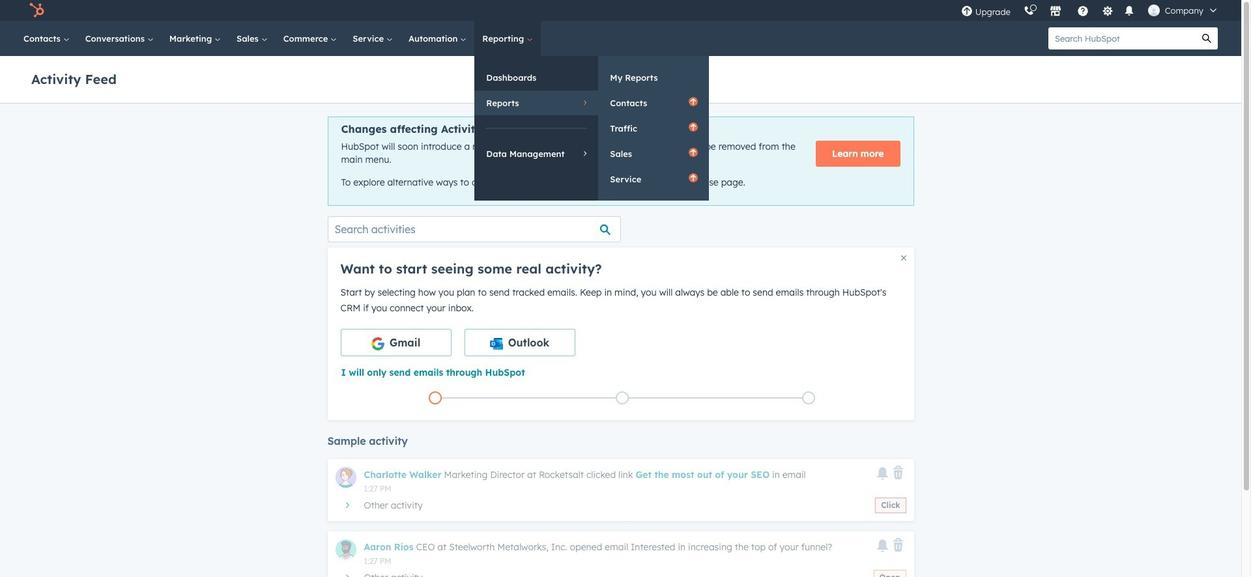Task type: describe. For each thing, give the bounding box(es) containing it.
jacob simon image
[[1149, 5, 1160, 16]]

marketplaces image
[[1050, 6, 1062, 18]]

Search HubSpot search field
[[1049, 27, 1196, 50]]

close image
[[901, 255, 907, 261]]

reporting menu
[[475, 56, 710, 201]]



Task type: locate. For each thing, give the bounding box(es) containing it.
None checkbox
[[465, 329, 575, 357]]

list
[[342, 389, 903, 407]]

None checkbox
[[341, 329, 452, 357]]

onboarding.steps.sendtrackedemailingmail.title image
[[619, 395, 626, 403]]

Search activities search field
[[328, 216, 621, 242]]

menu
[[955, 0, 1226, 21]]

onboarding.steps.finalstep.title image
[[806, 395, 813, 403]]



Task type: vqa. For each thing, say whether or not it's contained in the screenshot.
the Search activities search box
yes



